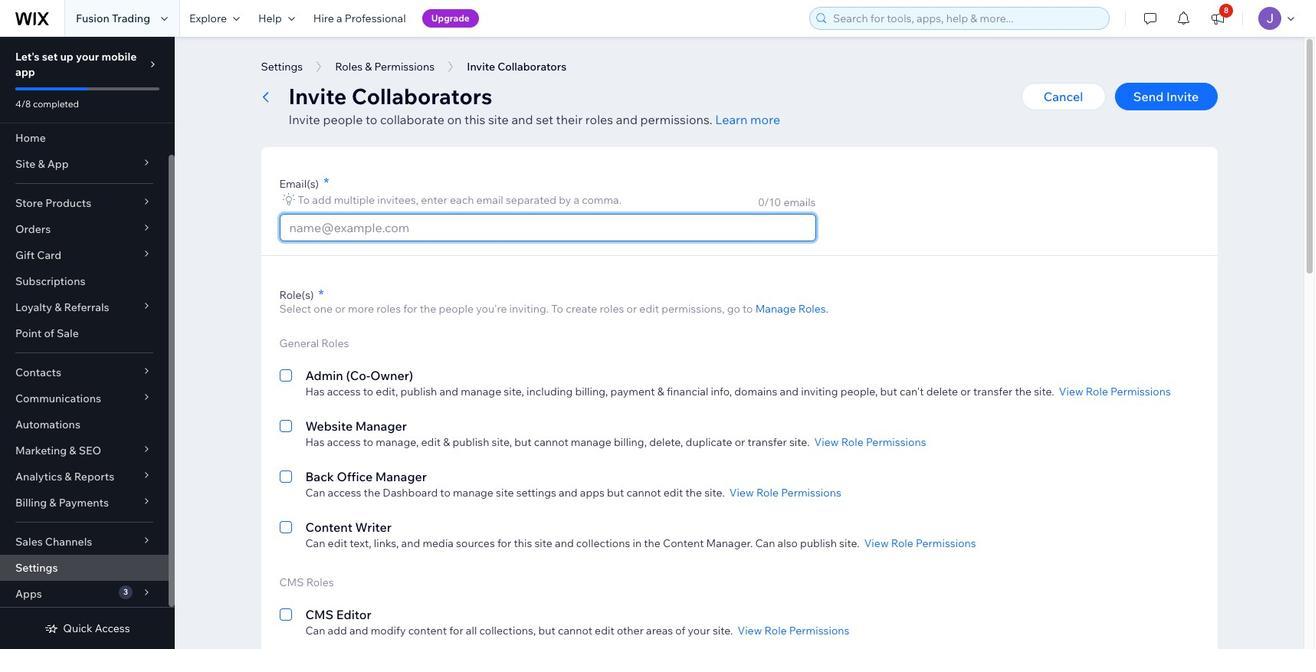 Task type: locate. For each thing, give the bounding box(es) containing it.
1 vertical spatial site
[[496, 486, 514, 500]]

cannot for manager
[[534, 435, 568, 449]]

emails
[[783, 195, 816, 209]]

set left up
[[42, 50, 58, 64]]

Search for tools, apps, help & more... field
[[828, 8, 1104, 29]]

0 vertical spatial access
[[327, 385, 361, 398]]

cannot
[[534, 435, 568, 449], [626, 486, 661, 500], [558, 624, 592, 638]]

edit,
[[376, 385, 398, 398]]

billing,
[[575, 385, 608, 398], [614, 435, 647, 449]]

and down editor
[[349, 624, 368, 638]]

publish right the also
[[800, 536, 837, 550]]

1 horizontal spatial this
[[514, 536, 532, 550]]

2 horizontal spatial publish
[[800, 536, 837, 550]]

0 vertical spatial for
[[403, 302, 417, 316]]

orders button
[[0, 216, 169, 242]]

& for referrals
[[55, 300, 62, 314]]

1 vertical spatial a
[[574, 193, 579, 207]]

to down email(s)
[[298, 193, 310, 207]]

people left you're
[[439, 302, 474, 316]]

but
[[880, 385, 897, 398], [514, 435, 531, 449], [607, 486, 624, 500], [538, 624, 555, 638]]

more right learn
[[750, 112, 780, 127]]

2 vertical spatial roles
[[306, 576, 334, 589]]

a right by
[[574, 193, 579, 207]]

0 horizontal spatial collaborators
[[352, 83, 492, 110]]

add down editor
[[328, 624, 347, 638]]

analytics & reports button
[[0, 464, 169, 490]]

1 vertical spatial more
[[348, 302, 374, 316]]

site. inside "website manager has access to manage, edit & publish site, but cannot manage billing, delete, duplicate or transfer site. view role permissions"
[[789, 435, 810, 449]]

can left the also
[[755, 536, 775, 550]]

1 horizontal spatial billing,
[[614, 435, 647, 449]]

0 horizontal spatial cms
[[279, 576, 304, 589]]

0 horizontal spatial content
[[305, 520, 352, 535]]

1 horizontal spatial people
[[439, 302, 474, 316]]

0 horizontal spatial more
[[348, 302, 374, 316]]

this inside invite collaborators invite people to collaborate on this site and set their roles and permissions. learn more
[[464, 112, 485, 127]]

channels
[[45, 535, 92, 549]]

info,
[[711, 385, 732, 398]]

edit left permissions,
[[639, 302, 659, 316]]

including
[[527, 385, 573, 398]]

0 vertical spatial collaborators
[[498, 60, 566, 74]]

home link
[[0, 125, 169, 151]]

settings inside sidebar element
[[15, 561, 58, 575]]

permissions.
[[640, 112, 712, 127]]

1 vertical spatial has
[[305, 435, 325, 449]]

None checkbox
[[279, 366, 292, 398], [279, 417, 292, 449], [279, 467, 292, 500], [279, 518, 292, 550], [279, 605, 292, 638], [279, 366, 292, 398], [279, 417, 292, 449], [279, 467, 292, 500], [279, 518, 292, 550], [279, 605, 292, 638]]

invite collaborators
[[467, 60, 566, 74]]

your inside "cms editor can add and modify content for all collections, but cannot edit other areas of your site. view role permissions"
[[688, 624, 710, 638]]

8
[[1224, 5, 1229, 15]]

collaborators inside button
[[498, 60, 566, 74]]

* right email(s)
[[323, 174, 329, 192]]

site & app
[[15, 157, 69, 171]]

& down professional
[[365, 60, 372, 74]]

domains
[[734, 385, 777, 398]]

you're
[[476, 302, 507, 316]]

to
[[298, 193, 310, 207], [551, 302, 563, 316]]

manage inside admin (co-owner) has access to edit, publish and manage site, including billing, payment & financial info, domains and inviting people, but can't delete or transfer the site. view role permissions
[[461, 385, 501, 398]]

set inside invite collaborators invite people to collaborate on this site and set their roles and permissions. learn more
[[536, 112, 553, 127]]

1 horizontal spatial settings
[[261, 60, 303, 74]]

cancel button
[[1021, 83, 1105, 110]]

let's set up your mobile app
[[15, 50, 137, 79]]

this right the sources
[[514, 536, 532, 550]]

site. inside the back office manager can access the dashboard to manage site settings and apps but cannot edit the site. view role permissions
[[704, 486, 725, 500]]

set
[[42, 50, 58, 64], [536, 112, 553, 127]]

view role permissions button for admin (co-owner)
[[1059, 385, 1171, 398]]

store products button
[[0, 190, 169, 216]]

to left collaborate
[[366, 112, 377, 127]]

permissions
[[374, 60, 435, 74], [1111, 385, 1171, 398], [866, 435, 926, 449], [781, 486, 841, 500], [916, 536, 976, 550], [789, 624, 849, 638]]

1 horizontal spatial a
[[574, 193, 579, 207]]

* inside role(s) * select one or more roles for the people you're inviting. to create roles or edit permissions, go to manage roles.
[[318, 286, 324, 303]]

view role permissions button for back office manager
[[729, 486, 841, 500]]

edit inside "content writer can edit text, links, and media sources for this site and collections in the content manager. can also publish site. view role permissions"
[[328, 536, 347, 550]]

to left the edit, at left
[[363, 385, 373, 398]]

0 vertical spatial add
[[312, 193, 331, 207]]

1 vertical spatial this
[[514, 536, 532, 550]]

2 vertical spatial access
[[328, 486, 361, 500]]

& right manage,
[[443, 435, 450, 449]]

& left seo
[[69, 444, 76, 458]]

0 vertical spatial *
[[323, 174, 329, 192]]

to left manage,
[[363, 435, 373, 449]]

cannot up "content writer can edit text, links, and media sources for this site and collections in the content manager. can also publish site. view role permissions"
[[626, 486, 661, 500]]

people
[[323, 112, 363, 127], [439, 302, 474, 316]]

0 vertical spatial transfer
[[973, 385, 1013, 398]]

access down office at the bottom left of the page
[[328, 486, 361, 500]]

publish down owner)
[[400, 385, 437, 398]]

1 vertical spatial roles
[[321, 336, 349, 350]]

permissions inside the back office manager can access the dashboard to manage site settings and apps but cannot edit the site. view role permissions
[[781, 486, 841, 500]]

2 horizontal spatial for
[[497, 536, 511, 550]]

their
[[556, 112, 583, 127]]

edit
[[639, 302, 659, 316], [421, 435, 441, 449], [663, 486, 683, 500], [328, 536, 347, 550], [595, 624, 614, 638]]

access down website
[[327, 435, 361, 449]]

0 vertical spatial more
[[750, 112, 780, 127]]

inviting.
[[509, 302, 549, 316]]

roles right one
[[376, 302, 401, 316]]

0 horizontal spatial a
[[336, 11, 342, 25]]

manage left including
[[461, 385, 501, 398]]

content
[[305, 520, 352, 535], [663, 536, 704, 550]]

invite collaborators button
[[459, 55, 574, 78]]

1 vertical spatial set
[[536, 112, 553, 127]]

1 vertical spatial cannot
[[626, 486, 661, 500]]

0 vertical spatial a
[[336, 11, 342, 25]]

edit down delete,
[[663, 486, 683, 500]]

collaborators inside invite collaborators invite people to collaborate on this site and set their roles and permissions. learn more
[[352, 83, 492, 110]]

& inside dropdown button
[[65, 470, 72, 484]]

1 vertical spatial to
[[551, 302, 563, 316]]

email
[[476, 193, 503, 207]]

& left reports
[[65, 470, 72, 484]]

cannot up the back office manager can access the dashboard to manage site settings and apps but cannot edit the site. view role permissions
[[534, 435, 568, 449]]

email(s)
[[279, 177, 319, 191]]

writer
[[355, 520, 392, 535]]

separated
[[506, 193, 556, 207]]

or right delete
[[960, 385, 971, 398]]

2 vertical spatial for
[[449, 624, 463, 638]]

or
[[335, 302, 346, 316], [627, 302, 637, 316], [960, 385, 971, 398], [735, 435, 745, 449]]

your right up
[[76, 50, 99, 64]]

completed
[[33, 98, 79, 110]]

site left settings
[[496, 486, 514, 500]]

your right areas in the bottom of the page
[[688, 624, 710, 638]]

0 horizontal spatial this
[[464, 112, 485, 127]]

people,
[[840, 385, 878, 398]]

2 vertical spatial site
[[534, 536, 552, 550]]

0 vertical spatial set
[[42, 50, 58, 64]]

settings down help button
[[261, 60, 303, 74]]

site. inside admin (co-owner) has access to edit, publish and manage site, including billing, payment & financial info, domains and inviting people, but can't delete or transfer the site. view role permissions
[[1034, 385, 1054, 398]]

has inside admin (co-owner) has access to edit, publish and manage site, including billing, payment & financial info, domains and inviting people, but can't delete or transfer the site. view role permissions
[[305, 385, 325, 398]]

1 horizontal spatial to
[[551, 302, 563, 316]]

site inside invite collaborators invite people to collaborate on this site and set their roles and permissions. learn more
[[488, 112, 509, 127]]

1 horizontal spatial your
[[688, 624, 710, 638]]

to inside admin (co-owner) has access to edit, publish and manage site, including billing, payment & financial info, domains and inviting people, but can't delete or transfer the site. view role permissions
[[363, 385, 373, 398]]

billing & payments
[[15, 496, 109, 510]]

0 vertical spatial has
[[305, 385, 325, 398]]

cms inside "cms editor can add and modify content for all collections, but cannot edit other areas of your site. view role permissions"
[[305, 607, 334, 622]]

to right go
[[743, 302, 753, 316]]

* right role(s)
[[318, 286, 324, 303]]

0 horizontal spatial billing,
[[575, 385, 608, 398]]

to add multiple invitees, enter each email separated by a comma.
[[298, 193, 622, 207]]

1 vertical spatial transfer
[[748, 435, 787, 449]]

publish
[[400, 385, 437, 398], [453, 435, 489, 449], [800, 536, 837, 550]]

permissions inside admin (co-owner) has access to edit, publish and manage site, including billing, payment & financial info, domains and inviting people, but can't delete or transfer the site. view role permissions
[[1111, 385, 1171, 398]]

or right create
[[627, 302, 637, 316]]

1 horizontal spatial content
[[663, 536, 704, 550]]

and left apps
[[559, 486, 578, 500]]

access inside the back office manager can access the dashboard to manage site settings and apps but cannot edit the site. view role permissions
[[328, 486, 361, 500]]

1 horizontal spatial transfer
[[973, 385, 1013, 398]]

card
[[37, 248, 61, 262]]

1 vertical spatial cms
[[305, 607, 334, 622]]

one
[[314, 302, 333, 316]]

billing, left delete,
[[614, 435, 647, 449]]

manage inside "website manager has access to manage, edit & publish site, but cannot manage billing, delete, duplicate or transfer site. view role permissions"
[[571, 435, 611, 449]]

settings for settings link
[[15, 561, 58, 575]]

0 horizontal spatial publish
[[400, 385, 437, 398]]

site
[[15, 157, 35, 171]]

roles right their
[[585, 112, 613, 127]]

roles right create
[[600, 302, 624, 316]]

site right on
[[488, 112, 509, 127]]

2 vertical spatial manage
[[453, 486, 493, 500]]

has down website
[[305, 435, 325, 449]]

of
[[44, 326, 54, 340], [675, 624, 685, 638]]

0 vertical spatial people
[[323, 112, 363, 127]]

1 vertical spatial of
[[675, 624, 685, 638]]

the inside "content writer can edit text, links, and media sources for this site and collections in the content manager. can also publish site. view role permissions"
[[644, 536, 661, 550]]

manage up the back office manager can access the dashboard to manage site settings and apps but cannot edit the site. view role permissions
[[571, 435, 611, 449]]

but inside the back office manager can access the dashboard to manage site settings and apps but cannot edit the site. view role permissions
[[607, 486, 624, 500]]

site, inside "website manager has access to manage, edit & publish site, but cannot manage billing, delete, duplicate or transfer site. view role permissions"
[[492, 435, 512, 449]]

to inside "website manager has access to manage, edit & publish site, but cannot manage billing, delete, duplicate or transfer site. view role permissions"
[[363, 435, 373, 449]]

to right dashboard
[[440, 486, 450, 500]]

can inside "cms editor can add and modify content for all collections, but cannot edit other areas of your site. view role permissions"
[[305, 624, 325, 638]]

1 vertical spatial collaborators
[[352, 83, 492, 110]]

people down 'roles & permissions' button
[[323, 112, 363, 127]]

access for (co-
[[327, 385, 361, 398]]

0 horizontal spatial people
[[323, 112, 363, 127]]

for left all
[[449, 624, 463, 638]]

& left financial
[[657, 385, 664, 398]]

of inside sidebar element
[[44, 326, 54, 340]]

0 vertical spatial manage
[[461, 385, 501, 398]]

1 vertical spatial billing,
[[614, 435, 647, 449]]

invitees,
[[377, 193, 418, 207]]

mobile
[[101, 50, 137, 64]]

edit inside "cms editor can add and modify content for all collections, but cannot edit other areas of your site. view role permissions"
[[595, 624, 614, 638]]

* for role(s) * select one or more roles for the people you're inviting. to create roles or edit permissions, go to manage roles.
[[318, 286, 324, 303]]

access down (co-
[[327, 385, 361, 398]]

or inside admin (co-owner) has access to edit, publish and manage site, including billing, payment & financial info, domains and inviting people, but can't delete or transfer the site. view role permissions
[[960, 385, 971, 398]]

for inside role(s) * select one or more roles for the people you're inviting. to create roles or edit permissions, go to manage roles.
[[403, 302, 417, 316]]

but right apps
[[607, 486, 624, 500]]

billing, inside admin (co-owner) has access to edit, publish and manage site, including billing, payment & financial info, domains and inviting people, but can't delete or transfer the site. view role permissions
[[575, 385, 608, 398]]

site.
[[1034, 385, 1054, 398], [789, 435, 810, 449], [704, 486, 725, 500], [839, 536, 860, 550], [713, 624, 733, 638]]

for up owner)
[[403, 302, 417, 316]]

manager up dashboard
[[375, 469, 427, 484]]

1 horizontal spatial for
[[449, 624, 463, 638]]

add down email(s) *
[[312, 193, 331, 207]]

manage,
[[376, 435, 419, 449]]

publish inside admin (co-owner) has access to edit, publish and manage site, including billing, payment & financial info, domains and inviting people, but can't delete or transfer the site. view role permissions
[[400, 385, 437, 398]]

seo
[[79, 444, 101, 458]]

to left create
[[551, 302, 563, 316]]

access
[[95, 621, 130, 635]]

sales channels
[[15, 535, 92, 549]]

2 vertical spatial cannot
[[558, 624, 592, 638]]

0 horizontal spatial of
[[44, 326, 54, 340]]

transfer right delete
[[973, 385, 1013, 398]]

transfer inside "website manager has access to manage, edit & publish site, but cannot manage billing, delete, duplicate or transfer site. view role permissions"
[[748, 435, 787, 449]]

1 horizontal spatial publish
[[453, 435, 489, 449]]

billing
[[15, 496, 47, 510]]

1 vertical spatial manage
[[571, 435, 611, 449]]

0 horizontal spatial your
[[76, 50, 99, 64]]

access inside admin (co-owner) has access to edit, publish and manage site, including billing, payment & financial info, domains and inviting people, but can't delete or transfer the site. view role permissions
[[327, 385, 361, 398]]

of right areas in the bottom of the page
[[675, 624, 685, 638]]

this right on
[[464, 112, 485, 127]]

can down cms roles
[[305, 624, 325, 638]]

0 vertical spatial site,
[[504, 385, 524, 398]]

up
[[60, 50, 73, 64]]

1 vertical spatial add
[[328, 624, 347, 638]]

view inside "content writer can edit text, links, and media sources for this site and collections in the content manager. can also publish site. view role permissions"
[[864, 536, 889, 550]]

collaborators up collaborate
[[352, 83, 492, 110]]

content up the text,
[[305, 520, 352, 535]]

roles
[[585, 112, 613, 127], [376, 302, 401, 316], [600, 302, 624, 316]]

but up settings
[[514, 435, 531, 449]]

0 horizontal spatial to
[[298, 193, 310, 207]]

delete,
[[649, 435, 683, 449]]

collaborators
[[498, 60, 566, 74], [352, 83, 492, 110]]

more right one
[[348, 302, 374, 316]]

upgrade button
[[422, 9, 479, 28]]

can up cms roles
[[305, 536, 325, 550]]

edit left other
[[595, 624, 614, 638]]

0 vertical spatial roles
[[335, 60, 363, 74]]

invite
[[467, 60, 495, 74], [289, 83, 347, 110], [1166, 89, 1199, 104], [289, 112, 320, 127]]

1 horizontal spatial of
[[675, 624, 685, 638]]

role inside "website manager has access to manage, edit & publish site, but cannot manage billing, delete, duplicate or transfer site. view role permissions"
[[841, 435, 863, 449]]

0 vertical spatial cms
[[279, 576, 304, 589]]

*
[[323, 174, 329, 192], [318, 286, 324, 303]]

collaborate
[[380, 112, 444, 127]]

0 vertical spatial publish
[[400, 385, 437, 398]]

role(s)
[[279, 288, 314, 302]]

the
[[420, 302, 436, 316], [1015, 385, 1032, 398], [364, 486, 380, 500], [685, 486, 702, 500], [644, 536, 661, 550]]

duplicate
[[686, 435, 732, 449]]

1 vertical spatial publish
[[453, 435, 489, 449]]

billing, left payment
[[575, 385, 608, 398]]

people inside invite collaborators invite people to collaborate on this site and set their roles and permissions. learn more
[[323, 112, 363, 127]]

& right the billing
[[49, 496, 56, 510]]

explore
[[189, 11, 227, 25]]

your inside let's set up your mobile app
[[76, 50, 99, 64]]

1 vertical spatial manager
[[375, 469, 427, 484]]

2 has from the top
[[305, 435, 325, 449]]

manage up the sources
[[453, 486, 493, 500]]

the inside admin (co-owner) has access to edit, publish and manage site, including billing, payment & financial info, domains and inviting people, but can't delete or transfer the site. view role permissions
[[1015, 385, 1032, 398]]

1 vertical spatial people
[[439, 302, 474, 316]]

but right collections,
[[538, 624, 555, 638]]

1 vertical spatial for
[[497, 536, 511, 550]]

professional
[[345, 11, 406, 25]]

0 vertical spatial of
[[44, 326, 54, 340]]

& right loyalty
[[55, 300, 62, 314]]

cannot inside "website manager has access to manage, edit & publish site, but cannot manage billing, delete, duplicate or transfer site. view role permissions"
[[534, 435, 568, 449]]

1 vertical spatial access
[[327, 435, 361, 449]]

1 horizontal spatial collaborators
[[498, 60, 566, 74]]

manager up manage,
[[355, 418, 407, 434]]

edit left the text,
[[328, 536, 347, 550]]

& right site
[[38, 157, 45, 171]]

0 vertical spatial this
[[464, 112, 485, 127]]

0 vertical spatial your
[[76, 50, 99, 64]]

1 horizontal spatial cms
[[305, 607, 334, 622]]

or right duplicate
[[735, 435, 745, 449]]

0 horizontal spatial transfer
[[748, 435, 787, 449]]

role
[[1086, 385, 1108, 398], [841, 435, 863, 449], [756, 486, 779, 500], [891, 536, 913, 550], [764, 624, 787, 638]]

for inside "cms editor can add and modify content for all collections, but cannot edit other areas of your site. view role permissions"
[[449, 624, 463, 638]]

set left their
[[536, 112, 553, 127]]

0 vertical spatial content
[[305, 520, 352, 535]]

transfer down domains
[[748, 435, 787, 449]]

role inside the back office manager can access the dashboard to manage site settings and apps but cannot edit the site. view role permissions
[[756, 486, 779, 500]]

1 horizontal spatial set
[[536, 112, 553, 127]]

edit right manage,
[[421, 435, 441, 449]]

this
[[464, 112, 485, 127], [514, 536, 532, 550]]

for for *
[[403, 302, 417, 316]]

view role permissions button for cms editor
[[738, 624, 849, 638]]

1 vertical spatial site,
[[492, 435, 512, 449]]

also
[[778, 536, 798, 550]]

1 vertical spatial *
[[318, 286, 324, 303]]

for
[[403, 302, 417, 316], [497, 536, 511, 550], [449, 624, 463, 638]]

2 vertical spatial publish
[[800, 536, 837, 550]]

for right the sources
[[497, 536, 511, 550]]

collaborators up invite collaborators invite people to collaborate on this site and set their roles and permissions. learn more
[[498, 60, 566, 74]]

site. inside "content writer can edit text, links, and media sources for this site and collections in the content manager. can also publish site. view role permissions"
[[839, 536, 860, 550]]

permissions inside 'roles & permissions' button
[[374, 60, 435, 74]]

can down back
[[305, 486, 325, 500]]

general
[[279, 336, 319, 350]]

transfer
[[973, 385, 1013, 398], [748, 435, 787, 449]]

1 vertical spatial settings
[[15, 561, 58, 575]]

0 vertical spatial manager
[[355, 418, 407, 434]]

and left permissions.
[[616, 112, 638, 127]]

site down settings
[[534, 536, 552, 550]]

0 horizontal spatial set
[[42, 50, 58, 64]]

1 horizontal spatial more
[[750, 112, 780, 127]]

publish inside "content writer can edit text, links, and media sources for this site and collections in the content manager. can also publish site. view role permissions"
[[800, 536, 837, 550]]

app
[[47, 157, 69, 171]]

settings
[[261, 60, 303, 74], [15, 561, 58, 575]]

but inside admin (co-owner) has access to edit, publish and manage site, including billing, payment & financial info, domains and inviting people, but can't delete or transfer the site. view role permissions
[[880, 385, 897, 398]]

publish right manage,
[[453, 435, 489, 449]]

app
[[15, 65, 35, 79]]

of left sale
[[44, 326, 54, 340]]

0 horizontal spatial settings
[[15, 561, 58, 575]]

1 has from the top
[[305, 385, 325, 398]]

people inside role(s) * select one or more roles for the people you're inviting. to create roles or edit permissions, go to manage roles.
[[439, 302, 474, 316]]

but left can't
[[880, 385, 897, 398]]

1 vertical spatial your
[[688, 624, 710, 638]]

cms roles
[[279, 576, 334, 589]]

to inside role(s) * select one or more roles for the people you're inviting. to create roles or edit permissions, go to manage roles.
[[743, 302, 753, 316]]

has down admin
[[305, 385, 325, 398]]

fusion
[[76, 11, 109, 25]]

0 vertical spatial cannot
[[534, 435, 568, 449]]

0 vertical spatial settings
[[261, 60, 303, 74]]

access inside "website manager has access to manage, edit & publish site, but cannot manage billing, delete, duplicate or transfer site. view role permissions"
[[327, 435, 361, 449]]

0 vertical spatial site
[[488, 112, 509, 127]]

content left the manager.
[[663, 536, 704, 550]]

to inside role(s) * select one or more roles for the people you're inviting. to create roles or edit permissions, go to manage roles.
[[551, 302, 563, 316]]

settings down sales
[[15, 561, 58, 575]]

access
[[327, 385, 361, 398], [327, 435, 361, 449], [328, 486, 361, 500]]

& inside button
[[365, 60, 372, 74]]

cannot inside "cms editor can add and modify content for all collections, but cannot edit other areas of your site. view role permissions"
[[558, 624, 592, 638]]

cannot left other
[[558, 624, 592, 638]]

settings inside button
[[261, 60, 303, 74]]

view role permissions button
[[1059, 385, 1171, 398], [814, 435, 926, 449], [729, 486, 841, 500], [864, 536, 976, 550], [738, 624, 849, 638]]

0 horizontal spatial for
[[403, 302, 417, 316]]

a right hire
[[336, 11, 342, 25]]

& for app
[[38, 157, 45, 171]]

analytics
[[15, 470, 62, 484]]

roles inside 'roles & permissions' button
[[335, 60, 363, 74]]

multiple
[[334, 193, 375, 207]]

0 vertical spatial billing,
[[575, 385, 608, 398]]



Task type: vqa. For each thing, say whether or not it's contained in the screenshot.
Helpful button corresponding to Unfortuantely PDFs will need to be converted to images in order to be used in HTML. There are some free online tools to convert pdf files into images however. After that you can... Read More
no



Task type: describe. For each thing, give the bounding box(es) containing it.
roles & permissions button
[[327, 55, 442, 78]]

for for editor
[[449, 624, 463, 638]]

or inside "website manager has access to manage, edit & publish site, but cannot manage billing, delete, duplicate or transfer site. view role permissions"
[[735, 435, 745, 449]]

store products
[[15, 196, 91, 210]]

view inside the back office manager can access the dashboard to manage site settings and apps but cannot edit the site. view role permissions
[[729, 486, 754, 500]]

back
[[305, 469, 334, 484]]

sale
[[57, 326, 79, 340]]

for inside "content writer can edit text, links, and media sources for this site and collections in the content manager. can also publish site. view role permissions"
[[497, 536, 511, 550]]

can inside the back office manager can access the dashboard to manage site settings and apps but cannot edit the site. view role permissions
[[305, 486, 325, 500]]

view role permissions button for website manager
[[814, 435, 926, 449]]

edit inside the back office manager can access the dashboard to manage site settings and apps but cannot edit the site. view role permissions
[[663, 486, 683, 500]]

manager.
[[706, 536, 753, 550]]

referrals
[[64, 300, 109, 314]]

send
[[1133, 89, 1164, 104]]

back office manager can access the dashboard to manage site settings and apps but cannot edit the site. view role permissions
[[305, 469, 841, 500]]

permissions inside "cms editor can add and modify content for all collections, but cannot edit other areas of your site. view role permissions"
[[789, 624, 849, 638]]

loyalty & referrals
[[15, 300, 109, 314]]

analytics & reports
[[15, 470, 114, 484]]

collections
[[576, 536, 630, 550]]

links,
[[374, 536, 399, 550]]

view inside "cms editor can add and modify content for all collections, but cannot edit other areas of your site. view role permissions"
[[738, 624, 762, 638]]

4/8 completed
[[15, 98, 79, 110]]

manage inside the back office manager can access the dashboard to manage site settings and apps but cannot edit the site. view role permissions
[[453, 486, 493, 500]]

sales
[[15, 535, 43, 549]]

sidebar element
[[0, 37, 175, 649]]

role inside "cms editor can add and modify content for all collections, but cannot edit other areas of your site. view role permissions"
[[764, 624, 787, 638]]

role(s) * select one or more roles for the people you're inviting. to create roles or edit permissions, go to manage roles.
[[279, 286, 829, 316]]

edit inside role(s) * select one or more roles for the people you're inviting. to create roles or edit permissions, go to manage roles.
[[639, 302, 659, 316]]

roles for (co-
[[321, 336, 349, 350]]

has inside "website manager has access to manage, edit & publish site, but cannot manage billing, delete, duplicate or transfer site. view role permissions"
[[305, 435, 325, 449]]

gift
[[15, 248, 35, 262]]

in
[[633, 536, 642, 550]]

to inside the back office manager can access the dashboard to manage site settings and apps but cannot edit the site. view role permissions
[[440, 486, 450, 500]]

select
[[279, 302, 311, 316]]

cms editor can add and modify content for all collections, but cannot edit other areas of your site. view role permissions
[[305, 607, 849, 638]]

gift card
[[15, 248, 61, 262]]

quick access
[[63, 621, 130, 635]]

hire
[[313, 11, 334, 25]]

comma.
[[582, 193, 622, 207]]

the inside role(s) * select one or more roles for the people you're inviting. to create roles or edit permissions, go to manage roles.
[[420, 302, 436, 316]]

publish inside "website manager has access to manage, edit & publish site, but cannot manage billing, delete, duplicate or transfer site. view role permissions"
[[453, 435, 489, 449]]

role inside "content writer can edit text, links, and media sources for this site and collections in the content manager. can also publish site. view role permissions"
[[891, 536, 913, 550]]

billing, inside "website manager has access to manage, edit & publish site, but cannot manage billing, delete, duplicate or transfer site. view role permissions"
[[614, 435, 647, 449]]

role inside admin (co-owner) has access to edit, publish and manage site, including billing, payment & financial info, domains and inviting people, but can't delete or transfer the site. view role permissions
[[1086, 385, 1108, 398]]

home
[[15, 131, 46, 145]]

loyalty & referrals button
[[0, 294, 169, 320]]

cannot for editor
[[558, 624, 592, 638]]

sales channels button
[[0, 529, 169, 555]]

subscriptions link
[[0, 268, 169, 294]]

cannot inside the back office manager can access the dashboard to manage site settings and apps but cannot edit the site. view role permissions
[[626, 486, 661, 500]]

permissions inside "content writer can edit text, links, and media sources for this site and collections in the content manager. can also publish site. view role permissions"
[[916, 536, 976, 550]]

but inside "cms editor can add and modify content for all collections, but cannot edit other areas of your site. view role permissions"
[[538, 624, 555, 638]]

more inside invite collaborators invite people to collaborate on this site and set their roles and permissions. learn more
[[750, 112, 780, 127]]

access for office
[[328, 486, 361, 500]]

send invite
[[1133, 89, 1199, 104]]

or right one
[[335, 302, 346, 316]]

settings button
[[253, 55, 310, 78]]

on
[[447, 112, 462, 127]]

roles inside invite collaborators invite people to collaborate on this site and set their roles and permissions. learn more
[[585, 112, 613, 127]]

add inside "cms editor can add and modify content for all collections, but cannot edit other areas of your site. view role permissions"
[[328, 624, 347, 638]]

media
[[423, 536, 454, 550]]

& inside "website manager has access to manage, edit & publish site, but cannot manage billing, delete, duplicate or transfer site. view role permissions"
[[443, 435, 450, 449]]

0/10 emails
[[758, 195, 816, 209]]

settings for the settings button
[[261, 60, 303, 74]]

roles & permissions
[[335, 60, 435, 74]]

modify
[[371, 624, 406, 638]]

view inside "website manager has access to manage, edit & publish site, but cannot manage billing, delete, duplicate or transfer site. view role permissions"
[[814, 435, 839, 449]]

help button
[[249, 0, 304, 37]]

view inside admin (co-owner) has access to edit, publish and manage site, including billing, payment & financial info, domains and inviting people, but can't delete or transfer the site. view role permissions
[[1059, 385, 1083, 398]]

automations
[[15, 418, 80, 431]]

each
[[450, 193, 474, 207]]

view role permissions button for content writer
[[864, 536, 976, 550]]

more inside role(s) * select one or more roles for the people you're inviting. to create roles or edit permissions, go to manage roles.
[[348, 302, 374, 316]]

site, inside admin (co-owner) has access to edit, publish and manage site, including billing, payment & financial info, domains and inviting people, but can't delete or transfer the site. view role permissions
[[504, 385, 524, 398]]

subscriptions
[[15, 274, 85, 288]]

learn
[[715, 112, 748, 127]]

hire a professional link
[[304, 0, 415, 37]]

content
[[408, 624, 447, 638]]

set inside let's set up your mobile app
[[42, 50, 58, 64]]

delete
[[926, 385, 958, 398]]

& for reports
[[65, 470, 72, 484]]

and inside the back office manager can access the dashboard to manage site settings and apps but cannot edit the site. view role permissions
[[559, 486, 578, 500]]

help
[[258, 11, 282, 25]]

by
[[559, 193, 571, 207]]

site inside "content writer can edit text, links, and media sources for this site and collections in the content manager. can also publish site. view role permissions"
[[534, 536, 552, 550]]

& for payments
[[49, 496, 56, 510]]

collections,
[[479, 624, 536, 638]]

marketing
[[15, 444, 67, 458]]

roles for editor
[[306, 576, 334, 589]]

manager inside the back office manager can access the dashboard to manage site settings and apps but cannot edit the site. view role permissions
[[375, 469, 427, 484]]

this inside "content writer can edit text, links, and media sources for this site and collections in the content manager. can also publish site. view role permissions"
[[514, 536, 532, 550]]

name@example.com field
[[285, 215, 810, 241]]

automations link
[[0, 412, 169, 438]]

communications
[[15, 392, 101, 405]]

0/10
[[758, 195, 781, 209]]

let's
[[15, 50, 40, 64]]

and left inviting
[[780, 385, 799, 398]]

a inside hire a professional link
[[336, 11, 342, 25]]

& for seo
[[69, 444, 76, 458]]

of inside "cms editor can add and modify content for all collections, but cannot edit other areas of your site. view role permissions"
[[675, 624, 685, 638]]

can't
[[900, 385, 924, 398]]

quick
[[63, 621, 92, 635]]

collaborators for invite collaborators invite people to collaborate on this site and set their roles and permissions. learn more
[[352, 83, 492, 110]]

manager inside "website manager has access to manage, edit & publish site, but cannot manage billing, delete, duplicate or transfer site. view role permissions"
[[355, 418, 407, 434]]

office
[[337, 469, 373, 484]]

manage roles. button
[[755, 302, 829, 316]]

cms for editor
[[305, 607, 334, 622]]

8 button
[[1201, 0, 1235, 37]]

and inside "cms editor can add and modify content for all collections, but cannot edit other areas of your site. view role permissions"
[[349, 624, 368, 638]]

settings link
[[0, 555, 169, 581]]

text,
[[350, 536, 371, 550]]

upgrade
[[431, 12, 470, 24]]

content writer can edit text, links, and media sources for this site and collections in the content manager. can also publish site. view role permissions
[[305, 520, 976, 550]]

to inside invite collaborators invite people to collaborate on this site and set their roles and permissions. learn more
[[366, 112, 377, 127]]

cms for roles
[[279, 576, 304, 589]]

0 vertical spatial to
[[298, 193, 310, 207]]

and right the links,
[[401, 536, 420, 550]]

transfer inside admin (co-owner) has access to edit, publish and manage site, including billing, payment & financial info, domains and inviting people, but can't delete or transfer the site. view role permissions
[[973, 385, 1013, 398]]

and left collections
[[555, 536, 574, 550]]

other
[[617, 624, 644, 638]]

but inside "website manager has access to manage, edit & publish site, but cannot manage billing, delete, duplicate or transfer site. view role permissions"
[[514, 435, 531, 449]]

products
[[45, 196, 91, 210]]

apps
[[15, 587, 42, 601]]

email(s) *
[[279, 174, 329, 192]]

areas
[[646, 624, 673, 638]]

hire a professional
[[313, 11, 406, 25]]

& inside admin (co-owner) has access to edit, publish and manage site, including billing, payment & financial info, domains and inviting people, but can't delete or transfer the site. view role permissions
[[657, 385, 664, 398]]

and left their
[[511, 112, 533, 127]]

marketing & seo
[[15, 444, 101, 458]]

inviting
[[801, 385, 838, 398]]

dashboard
[[383, 486, 438, 500]]

* for email(s) *
[[323, 174, 329, 192]]

site inside the back office manager can access the dashboard to manage site settings and apps but cannot edit the site. view role permissions
[[496, 486, 514, 500]]

create
[[566, 302, 597, 316]]

(co-
[[346, 368, 370, 383]]

& for permissions
[[365, 60, 372, 74]]

general roles
[[279, 336, 349, 350]]

and right the edit, at left
[[439, 385, 458, 398]]

1 vertical spatial content
[[663, 536, 704, 550]]

fusion trading
[[76, 11, 150, 25]]

edit inside "website manager has access to manage, edit & publish site, but cannot manage billing, delete, duplicate or transfer site. view role permissions"
[[421, 435, 441, 449]]

trading
[[112, 11, 150, 25]]

collaborators for invite collaborators
[[498, 60, 566, 74]]

3
[[123, 587, 128, 597]]

send invite button
[[1115, 83, 1217, 110]]

settings
[[516, 486, 556, 500]]

payment
[[610, 385, 655, 398]]

site. inside "cms editor can add and modify content for all collections, but cannot edit other areas of your site. view role permissions"
[[713, 624, 733, 638]]

communications button
[[0, 385, 169, 412]]

permissions inside "website manager has access to manage, edit & publish site, but cannot manage billing, delete, duplicate or transfer site. view role permissions"
[[866, 435, 926, 449]]

manage
[[755, 302, 796, 316]]



